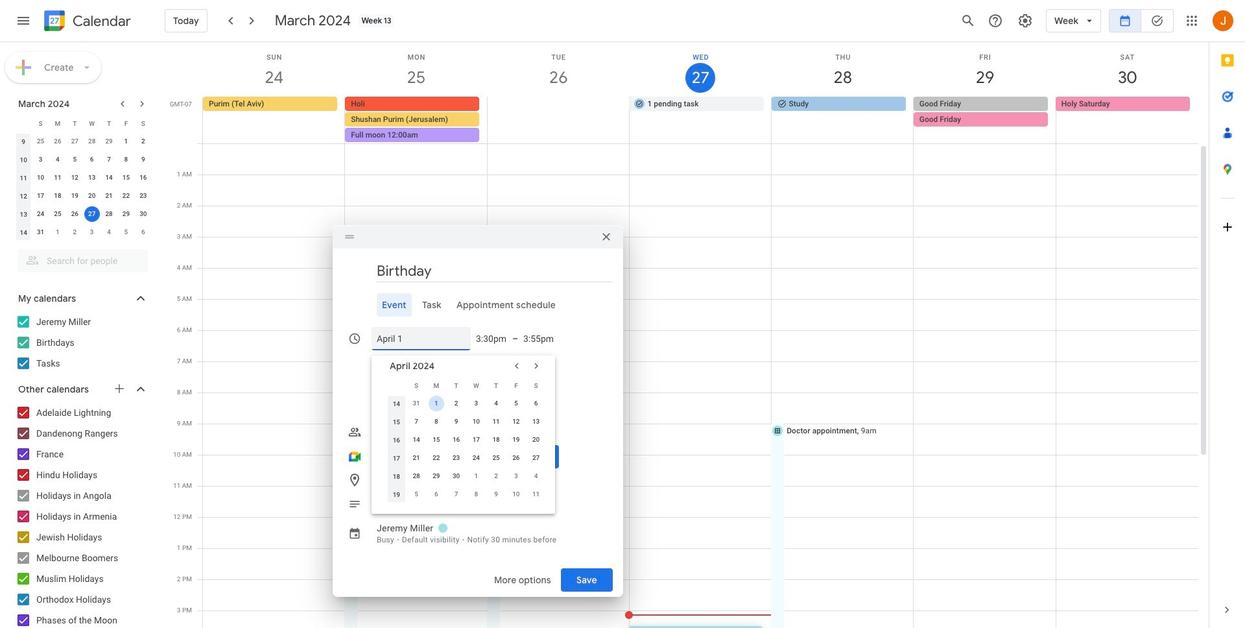 Task type: locate. For each thing, give the bounding box(es) containing it.
0 vertical spatial 22 element
[[118, 188, 134, 204]]

25 element
[[50, 206, 65, 222], [489, 450, 504, 466]]

1 vertical spatial 9 element
[[449, 414, 464, 429]]

1 horizontal spatial 13 element
[[529, 414, 544, 429]]

row group for april 2024 grid
[[387, 394, 546, 503]]

19 element up the may 3 element
[[509, 432, 524, 448]]

0 horizontal spatial 19 element
[[67, 188, 83, 204]]

4 element
[[50, 152, 65, 167], [489, 396, 504, 411]]

11 element
[[50, 170, 65, 186], [489, 414, 504, 429]]

1 vertical spatial 7 element
[[409, 414, 424, 429]]

1 vertical spatial 18 element
[[489, 432, 504, 448]]

my calendars list
[[3, 311, 161, 374]]

28 element
[[101, 206, 117, 222], [409, 468, 424, 484]]

30 element up april 6 element
[[135, 206, 151, 222]]

1 vertical spatial 25 element
[[489, 450, 504, 466]]

1 vertical spatial 4 element
[[489, 396, 504, 411]]

1 vertical spatial 13 element
[[529, 414, 544, 429]]

11 element up may 2 element
[[489, 414, 504, 429]]

0 vertical spatial 23 element
[[135, 188, 151, 204]]

february 27 element
[[67, 134, 83, 149]]

17 element up may 1 element
[[469, 432, 484, 448]]

22 element up may 6 element
[[429, 450, 444, 466]]

1 vertical spatial 2 element
[[449, 396, 464, 411]]

Search for people text field
[[26, 249, 140, 272]]

0 vertical spatial 16 element
[[135, 170, 151, 186]]

None search field
[[0, 244, 161, 272]]

29 element up april 5 element
[[118, 206, 134, 222]]

1 element right february 29 element
[[118, 134, 134, 149]]

19 element up april 2 element
[[67, 188, 83, 204]]

0 vertical spatial 21 element
[[101, 188, 117, 204]]

1 vertical spatial 24 element
[[469, 450, 484, 466]]

may 8 element
[[469, 487, 484, 502]]

0 vertical spatial 4 element
[[50, 152, 65, 167]]

22 element up april 5 element
[[118, 188, 134, 204]]

to element
[[513, 333, 518, 344]]

29 element up may 6 element
[[429, 468, 444, 484]]

23 element up april 6 element
[[135, 188, 151, 204]]

17 element
[[33, 188, 48, 204], [469, 432, 484, 448]]

24 element up 31 element
[[33, 206, 48, 222]]

3 element
[[33, 152, 48, 167], [469, 396, 484, 411]]

7 element down march 31 element on the bottom of the page
[[409, 414, 424, 429]]

0 vertical spatial row group
[[15, 132, 152, 241]]

1 horizontal spatial 11 element
[[489, 414, 504, 429]]

30 element up may 7 element
[[449, 468, 464, 484]]

0 vertical spatial 1 element
[[118, 134, 134, 149]]

10 element
[[33, 170, 48, 186], [469, 414, 484, 429]]

february 29 element
[[101, 134, 117, 149]]

1 vertical spatial 16 element
[[449, 432, 464, 448]]

16 element
[[135, 170, 151, 186], [449, 432, 464, 448]]

may 5 element
[[409, 487, 424, 502]]

6 element
[[84, 152, 100, 167], [529, 396, 544, 411]]

1 vertical spatial 30 element
[[449, 468, 464, 484]]

18 element
[[50, 188, 65, 204], [489, 432, 504, 448]]

1 horizontal spatial 28 element
[[409, 468, 424, 484]]

0 horizontal spatial 14 element
[[101, 170, 117, 186]]

20 element up 27 'element'
[[529, 432, 544, 448]]

1 element right march 31 element on the bottom of the page
[[429, 396, 444, 411]]

1 vertical spatial 12 element
[[509, 414, 524, 429]]

12 element down february 27 element
[[67, 170, 83, 186]]

3 element down february 25 element
[[33, 152, 48, 167]]

24 element up may 1 element
[[469, 450, 484, 466]]

march 31 element
[[409, 396, 424, 411]]

13 element up 27, today element
[[84, 170, 100, 186]]

6 element inside april 2024 grid
[[529, 396, 544, 411]]

main drawer image
[[16, 13, 31, 29]]

25 element up may 2 element
[[489, 450, 504, 466]]

1 vertical spatial 26 element
[[509, 450, 524, 466]]

2 element right march 31 element on the bottom of the page
[[449, 396, 464, 411]]

row group inside march 2024 grid
[[15, 132, 152, 241]]

add other calendars image
[[113, 382, 126, 395]]

0 vertical spatial 20 element
[[84, 188, 100, 204]]

20 element
[[84, 188, 100, 204], [529, 432, 544, 448]]

21 element up 'april 4' element
[[101, 188, 117, 204]]

0 horizontal spatial 28 element
[[101, 206, 117, 222]]

0 horizontal spatial 5 element
[[67, 152, 83, 167]]

2 element
[[135, 134, 151, 149], [449, 396, 464, 411]]

10 element up may 1 element
[[469, 414, 484, 429]]

heading
[[70, 13, 131, 29]]

5 element
[[67, 152, 83, 167], [509, 396, 524, 411]]

0 horizontal spatial 30 element
[[135, 206, 151, 222]]

24 element
[[33, 206, 48, 222], [469, 450, 484, 466]]

0 horizontal spatial 16 element
[[135, 170, 151, 186]]

1 element
[[118, 134, 134, 149], [429, 396, 444, 411]]

row group
[[15, 132, 152, 241], [387, 394, 546, 503]]

20 element up 27, today element
[[84, 188, 100, 204]]

1 horizontal spatial 10 element
[[469, 414, 484, 429]]

7 element down february 29 element
[[101, 152, 117, 167]]

row group for march 2024 grid
[[15, 132, 152, 241]]

17 element up 31 element
[[33, 188, 48, 204]]

26 element up the may 3 element
[[509, 450, 524, 466]]

22 element
[[118, 188, 134, 204], [429, 450, 444, 466]]

6 element up 27 'element'
[[529, 396, 544, 411]]

1 vertical spatial 22 element
[[429, 450, 444, 466]]

1 vertical spatial 14 element
[[409, 432, 424, 448]]

1 horizontal spatial 21 element
[[409, 450, 424, 466]]

21 element up may 5 element
[[409, 450, 424, 466]]

1 vertical spatial 23 element
[[449, 450, 464, 466]]

13 element up 27 'element'
[[529, 414, 544, 429]]

may 4 element
[[529, 468, 544, 484]]

tab list
[[1210, 42, 1246, 592], [343, 293, 613, 317]]

april 3 element
[[84, 224, 100, 240]]

april 1 element
[[50, 224, 65, 240]]

1 vertical spatial 5 element
[[509, 396, 524, 411]]

21 element
[[101, 188, 117, 204], [409, 450, 424, 466]]

15 element
[[118, 170, 134, 186], [429, 432, 444, 448]]

cell inside march 2024 grid
[[83, 205, 100, 223]]

25 element up april 1 element
[[50, 206, 65, 222]]

0 vertical spatial 14 element
[[101, 170, 117, 186]]

12 element
[[67, 170, 83, 186], [509, 414, 524, 429]]

15 element up may 6 element
[[429, 432, 444, 448]]

13 element
[[84, 170, 100, 186], [529, 414, 544, 429]]

1 horizontal spatial 30 element
[[449, 468, 464, 484]]

0 horizontal spatial 22 element
[[118, 188, 134, 204]]

row group inside april 2024 grid
[[387, 394, 546, 503]]

11 element down february 26 "element"
[[50, 170, 65, 186]]

0 vertical spatial 15 element
[[118, 170, 134, 186]]

0 vertical spatial 8 element
[[118, 152, 134, 167]]

0 vertical spatial 7 element
[[101, 152, 117, 167]]

0 vertical spatial 25 element
[[50, 206, 65, 222]]

1 vertical spatial 28 element
[[409, 468, 424, 484]]

1 horizontal spatial 16 element
[[449, 432, 464, 448]]

7 element
[[101, 152, 117, 167], [409, 414, 424, 429]]

settings menu image
[[1018, 13, 1034, 29]]

12 element up the may 3 element
[[509, 414, 524, 429]]

0 horizontal spatial tab list
[[343, 293, 613, 317]]

14 element down march 31 element on the bottom of the page
[[409, 432, 424, 448]]

23 element
[[135, 188, 151, 204], [449, 450, 464, 466]]

28 element up may 5 element
[[409, 468, 424, 484]]

14 element
[[101, 170, 117, 186], [409, 432, 424, 448]]

1 vertical spatial 19 element
[[509, 432, 524, 448]]

0 vertical spatial 19 element
[[67, 188, 83, 204]]

28 element right 27, today element
[[101, 206, 117, 222]]

heading inside calendar element
[[70, 13, 131, 29]]

0 horizontal spatial row group
[[15, 132, 152, 241]]

0 vertical spatial 12 element
[[67, 170, 83, 186]]

march 2024 grid
[[12, 114, 152, 241]]

1 horizontal spatial 25 element
[[489, 450, 504, 466]]

1 horizontal spatial row group
[[387, 394, 546, 503]]

18 element up april 1 element
[[50, 188, 65, 204]]

1 vertical spatial 20 element
[[529, 432, 544, 448]]

1 horizontal spatial 29 element
[[429, 468, 444, 484]]

1 horizontal spatial 19 element
[[509, 432, 524, 448]]

29 element
[[118, 206, 134, 222], [429, 468, 444, 484]]

0 horizontal spatial 10 element
[[33, 170, 48, 186]]

1 horizontal spatial 5 element
[[509, 396, 524, 411]]

9 element
[[135, 152, 151, 167], [449, 414, 464, 429]]

8 element
[[118, 152, 134, 167], [429, 414, 444, 429]]

0 vertical spatial 24 element
[[33, 206, 48, 222]]

10 element down february 25 element
[[33, 170, 48, 186]]

1 horizontal spatial 8 element
[[429, 414, 444, 429]]

april 4 element
[[101, 224, 117, 240]]

1 vertical spatial 15 element
[[429, 432, 444, 448]]

0 vertical spatial 26 element
[[67, 206, 83, 222]]

may 6 element
[[429, 487, 444, 502]]

0 horizontal spatial 29 element
[[118, 206, 134, 222]]

16 element up april 6 element
[[135, 170, 151, 186]]

3 element right march 31 element on the bottom of the page
[[469, 396, 484, 411]]

15 element up april 5 element
[[118, 170, 134, 186]]

1 horizontal spatial 22 element
[[429, 450, 444, 466]]

14 element down february 29 element
[[101, 170, 117, 186]]

1 horizontal spatial 7 element
[[409, 414, 424, 429]]

column header
[[15, 114, 32, 132]]

april 2 element
[[67, 224, 83, 240]]

1 horizontal spatial 9 element
[[449, 414, 464, 429]]

may 2 element
[[489, 468, 504, 484]]

0 horizontal spatial 18 element
[[50, 188, 65, 204]]

0 vertical spatial 13 element
[[84, 170, 100, 186]]

cell
[[345, 97, 487, 143], [487, 97, 630, 143], [914, 97, 1056, 143], [203, 143, 345, 628], [344, 143, 488, 628], [486, 143, 630, 628], [626, 143, 772, 628], [771, 143, 914, 628], [914, 143, 1057, 628], [1057, 143, 1199, 628], [83, 205, 100, 223], [427, 394, 447, 413]]

1 vertical spatial 1 element
[[429, 396, 444, 411]]

0 horizontal spatial 26 element
[[67, 206, 83, 222]]

0 vertical spatial 5 element
[[67, 152, 83, 167]]

16 element up may 7 element
[[449, 432, 464, 448]]

18 element up may 2 element
[[489, 432, 504, 448]]

0 vertical spatial 18 element
[[50, 188, 65, 204]]

1 horizontal spatial 23 element
[[449, 450, 464, 466]]

1 horizontal spatial 4 element
[[489, 396, 504, 411]]

february 25 element
[[33, 134, 48, 149]]

may 3 element
[[509, 468, 524, 484]]

0 vertical spatial 28 element
[[101, 206, 117, 222]]

6 element down february 28 element
[[84, 152, 100, 167]]

30 element
[[135, 206, 151, 222], [449, 468, 464, 484]]

grid
[[166, 42, 1209, 628]]

0 horizontal spatial 23 element
[[135, 188, 151, 204]]

19 element
[[67, 188, 83, 204], [509, 432, 524, 448]]

23 element up may 7 element
[[449, 450, 464, 466]]

1 horizontal spatial 14 element
[[409, 432, 424, 448]]

26 element left 27, today element
[[67, 206, 83, 222]]

row
[[197, 97, 1209, 143], [15, 114, 152, 132], [15, 132, 152, 151], [197, 143, 1199, 628], [15, 151, 152, 169], [15, 169, 152, 187], [15, 187, 152, 205], [15, 205, 152, 223], [15, 223, 152, 241], [387, 376, 546, 394], [387, 394, 546, 413], [387, 413, 546, 431], [387, 431, 546, 449], [387, 449, 546, 467], [387, 467, 546, 485], [387, 485, 546, 503]]

1 horizontal spatial 15 element
[[429, 432, 444, 448]]

26 element
[[67, 206, 83, 222], [509, 450, 524, 466]]

1 vertical spatial 29 element
[[429, 468, 444, 484]]

0 horizontal spatial 6 element
[[84, 152, 100, 167]]

1 horizontal spatial 6 element
[[529, 396, 544, 411]]

1 horizontal spatial tab list
[[1210, 42, 1246, 592]]

2 element right february 29 element
[[135, 134, 151, 149]]

1 vertical spatial 3 element
[[469, 396, 484, 411]]



Task type: describe. For each thing, give the bounding box(es) containing it.
0 horizontal spatial 2 element
[[135, 134, 151, 149]]

1 horizontal spatial 3 element
[[469, 396, 484, 411]]

1 vertical spatial 10 element
[[469, 414, 484, 429]]

1 horizontal spatial 12 element
[[509, 414, 524, 429]]

Start date text field
[[377, 327, 466, 350]]

13 element inside april 2024 grid
[[529, 414, 544, 429]]

Add title text field
[[377, 261, 613, 281]]

1 horizontal spatial 18 element
[[489, 432, 504, 448]]

1 horizontal spatial 1 element
[[429, 396, 444, 411]]

0 vertical spatial 29 element
[[118, 206, 134, 222]]

1 horizontal spatial 26 element
[[509, 450, 524, 466]]

0 horizontal spatial 21 element
[[101, 188, 117, 204]]

7 element inside april 2024 grid
[[409, 414, 424, 429]]

27 element
[[529, 450, 544, 466]]

1 vertical spatial 8 element
[[429, 414, 444, 429]]

0 horizontal spatial 25 element
[[50, 206, 65, 222]]

1 horizontal spatial 20 element
[[529, 432, 544, 448]]

1 horizontal spatial 24 element
[[469, 450, 484, 466]]

1 horizontal spatial 17 element
[[469, 432, 484, 448]]

april 5 element
[[118, 224, 134, 240]]

calendar element
[[42, 8, 131, 36]]

may 7 element
[[449, 487, 464, 502]]

may 11 element
[[529, 487, 544, 502]]

0 horizontal spatial 13 element
[[84, 170, 100, 186]]

0 vertical spatial 9 element
[[135, 152, 151, 167]]

february 26 element
[[50, 134, 65, 149]]

cell inside april 2024 grid
[[427, 394, 447, 413]]

0 horizontal spatial 12 element
[[67, 170, 83, 186]]

may 9 element
[[489, 487, 504, 502]]

End time text field
[[524, 327, 555, 350]]

0 horizontal spatial 4 element
[[50, 152, 65, 167]]

0 horizontal spatial 8 element
[[118, 152, 134, 167]]

0 horizontal spatial 17 element
[[33, 188, 48, 204]]

0 horizontal spatial 1 element
[[118, 134, 134, 149]]

0 vertical spatial 3 element
[[33, 152, 48, 167]]

31 element
[[33, 224, 48, 240]]

may 10 element
[[509, 487, 524, 502]]

27, today element
[[84, 206, 100, 222]]

april 6 element
[[135, 224, 151, 240]]

Start time text field
[[476, 327, 507, 350]]

11 element inside april 2024 grid
[[489, 414, 504, 429]]

february 28 element
[[84, 134, 100, 149]]

7 element inside march 2024 grid
[[101, 152, 117, 167]]

column header inside march 2024 grid
[[15, 114, 32, 132]]

april 2024 grid
[[384, 376, 546, 503]]

0 horizontal spatial 11 element
[[50, 170, 65, 186]]

1 horizontal spatial 2 element
[[449, 396, 464, 411]]

1 vertical spatial 21 element
[[409, 450, 424, 466]]

0 horizontal spatial 20 element
[[84, 188, 100, 204]]

0 horizontal spatial 24 element
[[33, 206, 48, 222]]

may 1 element
[[469, 468, 484, 484]]

other calendars list
[[3, 402, 161, 628]]



Task type: vqa. For each thing, say whether or not it's contained in the screenshot.
BIRTHDAYS link on the left
no



